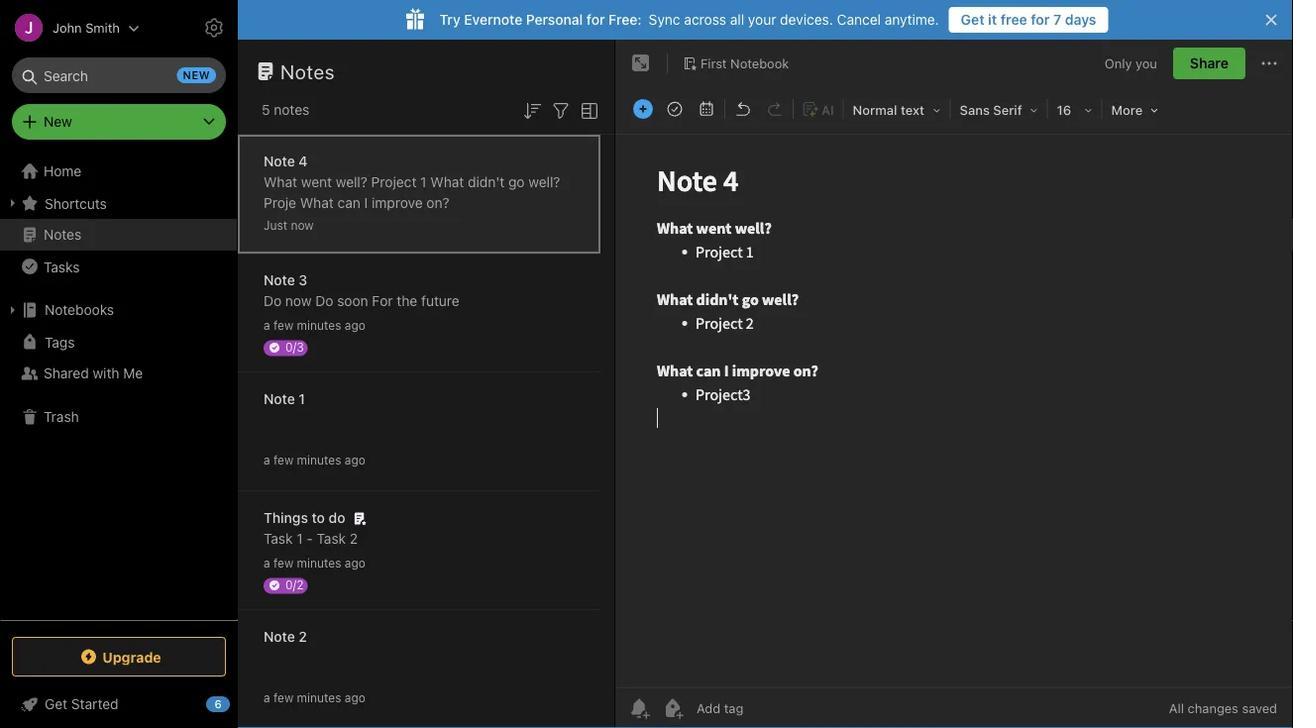 Task type: describe. For each thing, give the bounding box(es) containing it.
saved
[[1242, 701, 1278, 716]]

note for note 3
[[264, 272, 295, 288]]

1 horizontal spatial notes
[[281, 59, 335, 83]]

new search field
[[26, 57, 216, 93]]

0 horizontal spatial what
[[264, 174, 297, 190]]

2 do from the left
[[315, 293, 333, 309]]

trash
[[44, 409, 79, 425]]

-
[[307, 531, 313, 547]]

just now
[[264, 219, 314, 232]]

all changes saved
[[1169, 701, 1278, 716]]

didn't
[[468, 174, 505, 190]]

tags
[[45, 334, 75, 350]]

project
[[371, 174, 417, 190]]

View options field
[[573, 97, 602, 123]]

normal text
[[853, 103, 925, 117]]

note for note 1
[[264, 391, 295, 407]]

4 a from the top
[[264, 691, 270, 705]]

5
[[262, 102, 270, 118]]

shortcuts
[[45, 195, 107, 211]]

tasks button
[[0, 251, 237, 282]]

expand notebooks image
[[5, 302, 21, 318]]

can
[[338, 195, 361, 211]]

for
[[372, 293, 393, 309]]

1 inside what went well? project 1 what didn't go well? proje what can i improve on?
[[420, 174, 427, 190]]

john
[[53, 20, 82, 35]]

only
[[1105, 56, 1132, 71]]

sync
[[649, 11, 681, 28]]

Add filters field
[[549, 97, 573, 123]]

devices.
[[780, 11, 833, 28]]

1 ago from the top
[[345, 319, 366, 333]]

new
[[183, 69, 210, 82]]

share
[[1190, 55, 1229, 71]]

1 horizontal spatial what
[[300, 195, 334, 211]]

text
[[901, 103, 925, 117]]

upgrade button
[[12, 637, 226, 677]]

notebook
[[731, 56, 789, 70]]

go
[[509, 174, 525, 190]]

2 horizontal spatial what
[[430, 174, 464, 190]]

your
[[748, 11, 776, 28]]

get it free for 7 days button
[[949, 7, 1109, 33]]

2 minutes from the top
[[297, 453, 341, 467]]

add tag image
[[661, 697, 685, 721]]

4 few from the top
[[274, 691, 294, 705]]

3 few from the top
[[274, 557, 294, 570]]

task 1 - task 2
[[264, 531, 358, 547]]

more actions image
[[1258, 52, 1282, 75]]

sans
[[960, 103, 990, 117]]

normal
[[853, 103, 898, 117]]

all
[[1169, 701, 1184, 716]]

all
[[730, 11, 744, 28]]

days
[[1065, 11, 1097, 28]]

3 a from the top
[[264, 557, 270, 570]]

Help and Learning task checklist field
[[0, 689, 238, 721]]

0/2
[[285, 578, 304, 592]]

try evernote personal for free: sync across all your devices. cancel anytime.
[[440, 11, 939, 28]]

cancel
[[837, 11, 881, 28]]

future
[[421, 293, 460, 309]]

undo image
[[730, 95, 757, 123]]

tasks
[[44, 258, 80, 275]]

expand note image
[[629, 52, 653, 75]]

note window element
[[616, 40, 1293, 729]]

2 task from the left
[[317, 531, 346, 547]]

shortcuts button
[[0, 187, 237, 219]]

1 a few minutes ago from the top
[[264, 319, 366, 333]]

4 ago from the top
[[345, 691, 366, 705]]

Sort options field
[[520, 97, 544, 123]]

things to do
[[264, 510, 345, 526]]

john smith
[[53, 20, 120, 35]]

just
[[264, 219, 287, 232]]

notebooks link
[[0, 294, 237, 326]]

now for just
[[291, 219, 314, 232]]

7
[[1054, 11, 1062, 28]]

things
[[264, 510, 308, 526]]

sans serif
[[960, 103, 1022, 117]]

4 minutes from the top
[[297, 691, 341, 705]]

note 4
[[264, 153, 308, 169]]

to
[[312, 510, 325, 526]]

first notebook
[[701, 56, 789, 70]]

1 for task 1 - task 2
[[297, 531, 303, 547]]

add filters image
[[549, 99, 573, 123]]

1 task from the left
[[264, 531, 293, 547]]

3 a few minutes ago from the top
[[264, 557, 366, 570]]

3
[[299, 272, 308, 288]]

me
[[123, 365, 143, 382]]

what went well? project 1 what didn't go well? proje what can i improve on?
[[264, 174, 560, 211]]

notes
[[274, 102, 310, 118]]

home link
[[0, 156, 238, 187]]

1 few from the top
[[274, 319, 294, 333]]

note 3
[[264, 272, 308, 288]]

note 2
[[264, 629, 307, 645]]

more
[[1112, 103, 1143, 117]]

for for 7
[[1031, 11, 1050, 28]]

click to collapse image
[[230, 692, 245, 716]]

on?
[[427, 195, 450, 211]]



Task type: vqa. For each thing, say whether or not it's contained in the screenshot.
( in Trash ( 0 )
no



Task type: locate. For each thing, give the bounding box(es) containing it.
More field
[[1105, 95, 1166, 124]]

a few minutes ago down task 1 - task 2
[[264, 557, 366, 570]]

free:
[[609, 11, 642, 28]]

only you
[[1105, 56, 1158, 71]]

Note Editor text field
[[616, 135, 1293, 688]]

5 notes
[[262, 102, 310, 118]]

minutes
[[297, 319, 341, 333], [297, 453, 341, 467], [297, 557, 341, 570], [297, 691, 341, 705]]

Search text field
[[26, 57, 212, 93]]

get it free for 7 days
[[961, 11, 1097, 28]]

get started
[[45, 696, 119, 713]]

1 horizontal spatial for
[[1031, 11, 1050, 28]]

1 horizontal spatial do
[[315, 293, 333, 309]]

now right just
[[291, 219, 314, 232]]

a up things
[[264, 453, 270, 467]]

tree
[[0, 156, 238, 619]]

0 horizontal spatial well?
[[336, 174, 368, 190]]

note 1
[[264, 391, 305, 407]]

trash link
[[0, 401, 237, 433]]

1 up "on?"
[[420, 174, 427, 190]]

get inside help and learning task checklist field
[[45, 696, 67, 713]]

3 note from the top
[[264, 391, 295, 407]]

2 a few minutes ago from the top
[[264, 453, 366, 467]]

do now do soon for the future
[[264, 293, 460, 309]]

share button
[[1173, 48, 1246, 79]]

2 right -
[[350, 531, 358, 547]]

note down the 0/2 in the left of the page
[[264, 629, 295, 645]]

4
[[299, 153, 308, 169]]

2 note from the top
[[264, 272, 295, 288]]

a few minutes ago up to
[[264, 453, 366, 467]]

note
[[264, 153, 295, 169], [264, 272, 295, 288], [264, 391, 295, 407], [264, 629, 295, 645]]

the
[[397, 293, 418, 309]]

get
[[961, 11, 985, 28], [45, 696, 67, 713]]

proje
[[264, 195, 296, 211]]

few up things
[[274, 453, 294, 467]]

i
[[364, 195, 368, 211]]

shared with me
[[44, 365, 143, 382]]

calendar event image
[[693, 95, 721, 123]]

well? right "go"
[[529, 174, 560, 190]]

now for do
[[285, 293, 312, 309]]

3 ago from the top
[[345, 557, 366, 570]]

0/3
[[285, 340, 304, 354]]

6
[[214, 698, 222, 711]]

notes
[[281, 59, 335, 83], [44, 226, 82, 243]]

1 note from the top
[[264, 153, 295, 169]]

notes link
[[0, 219, 237, 251]]

2 vertical spatial 1
[[297, 531, 303, 547]]

few right click to collapse image
[[274, 691, 294, 705]]

minutes down task 1 - task 2
[[297, 557, 341, 570]]

notes up notes
[[281, 59, 335, 83]]

improve
[[372, 195, 423, 211]]

minutes up 0/3
[[297, 319, 341, 333]]

a few minutes ago
[[264, 319, 366, 333], [264, 453, 366, 467], [264, 557, 366, 570], [264, 691, 366, 705]]

smith
[[85, 20, 120, 35]]

1 for from the left
[[587, 11, 605, 28]]

note left 4
[[264, 153, 295, 169]]

0 vertical spatial 1
[[420, 174, 427, 190]]

a down things
[[264, 557, 270, 570]]

1 vertical spatial 2
[[299, 629, 307, 645]]

home
[[44, 163, 82, 179]]

1 do from the left
[[264, 293, 282, 309]]

note down 0/3
[[264, 391, 295, 407]]

what down went at the top of page
[[300, 195, 334, 211]]

get inside button
[[961, 11, 985, 28]]

few
[[274, 319, 294, 333], [274, 453, 294, 467], [274, 557, 294, 570], [274, 691, 294, 705]]

soon
[[337, 293, 368, 309]]

with
[[93, 365, 119, 382]]

4 a few minutes ago from the top
[[264, 691, 366, 705]]

first notebook button
[[676, 50, 796, 77]]

0 horizontal spatial get
[[45, 696, 67, 713]]

new
[[44, 113, 72, 130]]

what up proje
[[264, 174, 297, 190]]

1 minutes from the top
[[297, 319, 341, 333]]

1 vertical spatial now
[[285, 293, 312, 309]]

More actions field
[[1258, 48, 1282, 79]]

0 vertical spatial get
[[961, 11, 985, 28]]

1 horizontal spatial task
[[317, 531, 346, 547]]

upgrade
[[102, 649, 161, 665]]

1 left -
[[297, 531, 303, 547]]

1 horizontal spatial get
[[961, 11, 985, 28]]

personal
[[526, 11, 583, 28]]

0 horizontal spatial notes
[[44, 226, 82, 243]]

1 a from the top
[[264, 319, 270, 333]]

a down note 3
[[264, 319, 270, 333]]

try
[[440, 11, 461, 28]]

2 a from the top
[[264, 453, 270, 467]]

1 well? from the left
[[336, 174, 368, 190]]

2 ago from the top
[[345, 453, 366, 467]]

new button
[[12, 104, 226, 140]]

now
[[291, 219, 314, 232], [285, 293, 312, 309]]

3 minutes from the top
[[297, 557, 341, 570]]

notes up the tasks
[[44, 226, 82, 243]]

1 vertical spatial 1
[[299, 391, 305, 407]]

Add tag field
[[695, 700, 843, 717]]

what up "on?"
[[430, 174, 464, 190]]

for left 7 at top right
[[1031, 11, 1050, 28]]

Font size field
[[1050, 95, 1100, 124]]

ago
[[345, 319, 366, 333], [345, 453, 366, 467], [345, 557, 366, 570], [345, 691, 366, 705]]

1
[[420, 174, 427, 190], [299, 391, 305, 407], [297, 531, 303, 547]]

minutes down note 2
[[297, 691, 341, 705]]

0 vertical spatial now
[[291, 219, 314, 232]]

0 horizontal spatial 2
[[299, 629, 307, 645]]

get for get started
[[45, 696, 67, 713]]

0 horizontal spatial task
[[264, 531, 293, 547]]

Account field
[[0, 8, 140, 48]]

get left it
[[961, 11, 985, 28]]

across
[[684, 11, 727, 28]]

task down do
[[317, 531, 346, 547]]

1 vertical spatial get
[[45, 696, 67, 713]]

few up 0/3
[[274, 319, 294, 333]]

Insert field
[[628, 95, 658, 123]]

do down note 3
[[264, 293, 282, 309]]

task down things
[[264, 531, 293, 547]]

anytime.
[[885, 11, 939, 28]]

notes inside tree
[[44, 226, 82, 243]]

it
[[988, 11, 997, 28]]

0 vertical spatial notes
[[281, 59, 335, 83]]

well? up can on the left of page
[[336, 174, 368, 190]]

minutes up to
[[297, 453, 341, 467]]

0 vertical spatial 2
[[350, 531, 358, 547]]

note left 3
[[264, 272, 295, 288]]

started
[[71, 696, 119, 713]]

1 horizontal spatial well?
[[529, 174, 560, 190]]

Font family field
[[953, 95, 1045, 124]]

notebooks
[[45, 302, 114, 318]]

for left free:
[[587, 11, 605, 28]]

settings image
[[202, 16, 226, 40]]

now down 3
[[285, 293, 312, 309]]

4 note from the top
[[264, 629, 295, 645]]

tree containing home
[[0, 156, 238, 619]]

2 few from the top
[[274, 453, 294, 467]]

add a reminder image
[[627, 697, 651, 721]]

well?
[[336, 174, 368, 190], [529, 174, 560, 190]]

0 horizontal spatial for
[[587, 11, 605, 28]]

get for get it free for 7 days
[[961, 11, 985, 28]]

you
[[1136, 56, 1158, 71]]

task
[[264, 531, 293, 547], [317, 531, 346, 547]]

do left soon
[[315, 293, 333, 309]]

2 for from the left
[[1031, 11, 1050, 28]]

a few minutes ago down note 2
[[264, 691, 366, 705]]

1 vertical spatial notes
[[44, 226, 82, 243]]

do
[[264, 293, 282, 309], [315, 293, 333, 309]]

a right click to collapse image
[[264, 691, 270, 705]]

task image
[[661, 95, 689, 123]]

first
[[701, 56, 727, 70]]

1 for note 1
[[299, 391, 305, 407]]

for inside button
[[1031, 11, 1050, 28]]

get left started at the left of the page
[[45, 696, 67, 713]]

do
[[329, 510, 345, 526]]

shared with me link
[[0, 358, 237, 390]]

1 horizontal spatial 2
[[350, 531, 358, 547]]

what
[[264, 174, 297, 190], [430, 174, 464, 190], [300, 195, 334, 211]]

went
[[301, 174, 332, 190]]

16
[[1057, 103, 1072, 117]]

changes
[[1188, 701, 1239, 716]]

1 down 0/3
[[299, 391, 305, 407]]

free
[[1001, 11, 1028, 28]]

2 well? from the left
[[529, 174, 560, 190]]

serif
[[994, 103, 1022, 117]]

2 down the 0/2 in the left of the page
[[299, 629, 307, 645]]

Heading level field
[[846, 95, 948, 124]]

tags button
[[0, 326, 237, 358]]

note for note 2
[[264, 629, 295, 645]]

for
[[587, 11, 605, 28], [1031, 11, 1050, 28]]

0 horizontal spatial do
[[264, 293, 282, 309]]

2
[[350, 531, 358, 547], [299, 629, 307, 645]]

evernote
[[464, 11, 523, 28]]

for for free:
[[587, 11, 605, 28]]

shared
[[44, 365, 89, 382]]

a few minutes ago up 0/3
[[264, 319, 366, 333]]

few up the 0/2 in the left of the page
[[274, 557, 294, 570]]

note for note 4
[[264, 153, 295, 169]]



